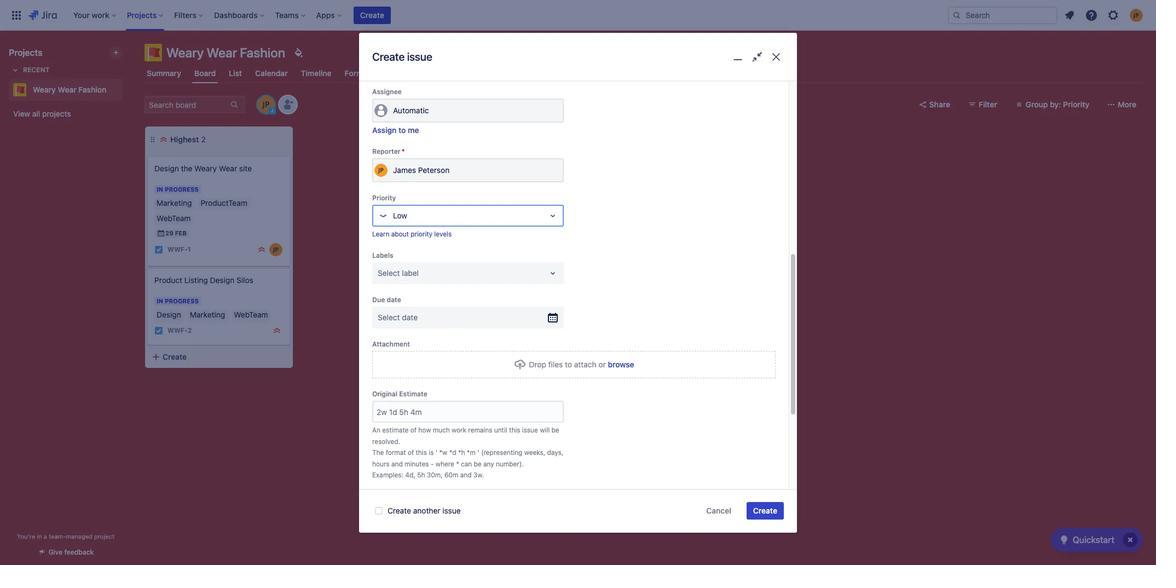 Task type: locate. For each thing, give the bounding box(es) containing it.
0 vertical spatial in progress
[[157, 186, 199, 193]]

date up "attachment" at left
[[402, 313, 418, 322]]

2 in from the top
[[157, 297, 163, 305]]

2
[[201, 135, 206, 144], [188, 327, 192, 335]]

in for product listing design silos
[[157, 297, 163, 305]]

an
[[372, 426, 381, 434]]

1 horizontal spatial issue
[[443, 506, 461, 515]]

in
[[157, 186, 163, 193], [157, 297, 163, 305]]

2 right highest
[[201, 135, 206, 144]]

or
[[599, 360, 606, 369]]

task image left wwf-2 link
[[154, 326, 163, 335]]

(representing
[[481, 449, 523, 457]]

1 horizontal spatial and
[[460, 471, 472, 479]]

due
[[372, 296, 385, 304]]

Search board text field
[[146, 97, 229, 112]]

product listing design silos
[[154, 275, 253, 285]]

1 vertical spatial create button
[[145, 347, 293, 367]]

silos
[[237, 275, 253, 285]]

remains
[[468, 426, 493, 434]]

1 vertical spatial in progress
[[157, 297, 199, 305]]

wear up "list"
[[207, 45, 237, 60]]

any
[[484, 460, 494, 468]]

0 horizontal spatial '
[[436, 449, 438, 457]]

create down wwf-2 link
[[163, 352, 187, 361]]

team-
[[49, 533, 66, 540]]

0 vertical spatial to
[[399, 125, 406, 134]]

assignee
[[372, 87, 402, 96]]

2 progress from the top
[[165, 297, 199, 305]]

low
[[393, 211, 407, 220]]

2 for wwf-2
[[188, 327, 192, 335]]

weary
[[167, 45, 204, 60], [33, 85, 56, 94], [195, 164, 217, 173]]

in progress down the
[[157, 186, 199, 193]]

fashion
[[240, 45, 285, 60], [79, 85, 106, 94]]

weary up 'board'
[[167, 45, 204, 60]]

weary wear fashion link
[[9, 79, 118, 101]]

create
[[360, 10, 384, 19], [372, 51, 405, 63], [163, 352, 187, 361], [388, 506, 411, 515], [754, 506, 778, 515]]

0 horizontal spatial date
[[387, 296, 401, 304]]

1 horizontal spatial design
[[210, 275, 235, 285]]

1 vertical spatial fashion
[[79, 85, 106, 94]]

learn about priority levels
[[372, 230, 452, 238]]

wear left the site
[[219, 164, 237, 173]]

1 vertical spatial to
[[565, 360, 572, 369]]

wwf-2 link
[[168, 326, 192, 336]]

2 vertical spatial issue
[[443, 506, 461, 515]]

wear
[[207, 45, 237, 60], [58, 85, 77, 94], [219, 164, 237, 173]]

date right due
[[387, 296, 401, 304]]

create button up create issue at the left top
[[354, 6, 391, 24]]

create banner
[[0, 0, 1157, 31]]

0 horizontal spatial and
[[392, 460, 403, 468]]

to left me
[[399, 125, 406, 134]]

collapse recent projects image
[[9, 64, 22, 77]]

1 horizontal spatial 2
[[201, 135, 206, 144]]

1 vertical spatial *
[[456, 460, 459, 468]]

select
[[378, 268, 400, 278], [378, 313, 400, 322]]

wear up view all projects link
[[58, 85, 77, 94]]

1 horizontal spatial james peterson image
[[375, 164, 388, 177]]

weary wear fashion
[[167, 45, 285, 60], [33, 85, 106, 94]]

0 horizontal spatial this
[[416, 449, 427, 457]]

attachment
[[372, 340, 410, 348]]

1 in from the top
[[157, 186, 163, 193]]

discard & close image
[[769, 49, 784, 65]]

peterson
[[418, 165, 450, 175]]

0 horizontal spatial james peterson image
[[269, 243, 283, 256]]

give feedback
[[49, 548, 94, 556]]

quickstart
[[1073, 535, 1115, 545]]

issue
[[407, 51, 432, 63], [522, 426, 538, 434], [443, 506, 461, 515]]

0 vertical spatial *
[[402, 147, 405, 155]]

wwf-1
[[168, 246, 191, 254]]

issue left will
[[522, 426, 538, 434]]

0 horizontal spatial highest image
[[159, 135, 168, 144]]

1 horizontal spatial *
[[456, 460, 459, 468]]

2 vertical spatial create button
[[747, 502, 784, 520]]

0 horizontal spatial design
[[154, 164, 179, 173]]

you're
[[17, 533, 35, 540]]

due date
[[372, 296, 401, 304]]

give
[[49, 548, 63, 556]]

1 vertical spatial weary
[[33, 85, 56, 94]]

create up create issue at the left top
[[360, 10, 384, 19]]

*h
[[458, 449, 465, 457]]

1 horizontal spatial date
[[402, 313, 418, 322]]

2 vertical spatial highest image
[[273, 326, 282, 335]]

and down format
[[392, 460, 403, 468]]

in progress down product
[[157, 297, 199, 305]]

of
[[411, 426, 417, 434], [408, 449, 414, 457]]

design left the
[[154, 164, 179, 173]]

2 for highest 2
[[201, 135, 206, 144]]

create button right cancel button
[[747, 502, 784, 520]]

0 vertical spatial 2
[[201, 135, 206, 144]]

task image for wwf-1
[[154, 245, 163, 254]]

* left can
[[456, 460, 459, 468]]

0 vertical spatial date
[[387, 296, 401, 304]]

2 in progress from the top
[[157, 297, 199, 305]]

the
[[372, 449, 384, 457]]

task image
[[154, 245, 163, 254], [154, 326, 163, 335]]

to right the files on the left of page
[[565, 360, 572, 369]]

be left any
[[474, 460, 482, 468]]

task image down 29 february 2024 icon
[[154, 245, 163, 254]]

2 wwf- from the top
[[168, 327, 188, 335]]

weary wear fashion up view all projects link
[[33, 85, 106, 94]]

label
[[402, 268, 419, 278]]

1 vertical spatial highest image
[[257, 245, 266, 254]]

assign to me button
[[372, 125, 419, 136]]

0 vertical spatial issue
[[407, 51, 432, 63]]

Labels text field
[[378, 268, 380, 279]]

create inside primary element
[[360, 10, 384, 19]]

create button
[[354, 6, 391, 24], [145, 347, 293, 367], [747, 502, 784, 520]]

browse
[[608, 360, 635, 369]]

learn about priority levels link
[[372, 230, 452, 238]]

weary wear fashion up "list"
[[167, 45, 285, 60]]

0 horizontal spatial weary wear fashion
[[33, 85, 106, 94]]

forms
[[345, 68, 368, 78]]

1 horizontal spatial create button
[[354, 6, 391, 24]]

0 vertical spatial this
[[509, 426, 521, 434]]

this right until
[[509, 426, 521, 434]]

browse button
[[608, 359, 635, 370]]

' right is in the left of the page
[[436, 449, 438, 457]]

0 vertical spatial be
[[552, 426, 560, 434]]

2 task image from the top
[[154, 326, 163, 335]]

1 ' from the left
[[436, 449, 438, 457]]

highest image
[[159, 135, 168, 144], [257, 245, 266, 254], [273, 326, 282, 335]]

1 vertical spatial in
[[157, 297, 163, 305]]

* right reporter
[[402, 147, 405, 155]]

0 vertical spatial progress
[[165, 186, 199, 193]]

and down can
[[460, 471, 472, 479]]

you're in a team-managed project
[[17, 533, 114, 540]]

select down labels
[[378, 268, 400, 278]]

1 select from the top
[[378, 268, 400, 278]]

wwf- down product
[[168, 327, 188, 335]]

1 vertical spatial 2
[[188, 327, 192, 335]]

1 vertical spatial date
[[402, 313, 418, 322]]

create button inside primary element
[[354, 6, 391, 24]]

0 horizontal spatial 2
[[188, 327, 192, 335]]

james peterson
[[393, 165, 450, 175]]

wwf- down 29 feb
[[168, 246, 188, 254]]

1 wwf- from the top
[[168, 246, 188, 254]]

tab list
[[138, 64, 1150, 83]]

progress for the
[[165, 186, 199, 193]]

60m
[[445, 471, 459, 479]]

fashion up view all projects link
[[79, 85, 106, 94]]

automatic image
[[375, 104, 388, 117]]

1 vertical spatial weary wear fashion
[[33, 85, 106, 94]]

original
[[372, 390, 398, 398]]

1 vertical spatial task image
[[154, 326, 163, 335]]

0 vertical spatial in
[[157, 186, 163, 193]]

* inside an estimate of how much work remains until this issue will be resolved. the format of this is ' *w *d *h *m ' (representing weeks, days, hours and minutes - where * can be any number). examples: 4d, 5h 30m, 60m and 3w.
[[456, 460, 459, 468]]

'
[[436, 449, 438, 457], [478, 449, 480, 457]]

weary down recent
[[33, 85, 56, 94]]

jira image
[[28, 8, 57, 22], [28, 8, 57, 22]]

create button down wwf-2 link
[[145, 347, 293, 367]]

this
[[509, 426, 521, 434], [416, 449, 427, 457]]

0 vertical spatial highest image
[[159, 135, 168, 144]]

progress
[[165, 186, 199, 193], [165, 297, 199, 305]]

1 vertical spatial be
[[474, 460, 482, 468]]

date
[[387, 296, 401, 304], [402, 313, 418, 322]]

29 february 2024 image
[[157, 229, 165, 238]]

0 vertical spatial task image
[[154, 245, 163, 254]]

in progress
[[157, 186, 199, 193], [157, 297, 199, 305]]

0 vertical spatial and
[[392, 460, 403, 468]]

exit full screen image
[[749, 49, 765, 65]]

1 vertical spatial progress
[[165, 297, 199, 305]]

1 horizontal spatial '
[[478, 449, 480, 457]]

' right *m
[[478, 449, 480, 457]]

this left is in the left of the page
[[416, 449, 427, 457]]

2 down "listing"
[[188, 327, 192, 335]]

listing
[[184, 275, 208, 285]]

of left how
[[411, 426, 417, 434]]

1 vertical spatial this
[[416, 449, 427, 457]]

design left silos
[[210, 275, 235, 285]]

cancel
[[707, 506, 732, 515]]

0 horizontal spatial issue
[[407, 51, 432, 63]]

timeline link
[[299, 64, 334, 83]]

1 vertical spatial select
[[378, 313, 400, 322]]

original estimate
[[372, 390, 428, 398]]

1 task image from the top
[[154, 245, 163, 254]]

progress for listing
[[165, 297, 199, 305]]

2 select from the top
[[378, 313, 400, 322]]

calendar
[[255, 68, 288, 78]]

progress down the
[[165, 186, 199, 193]]

1 vertical spatial wwf-
[[168, 327, 188, 335]]

1 vertical spatial wear
[[58, 85, 77, 94]]

*m
[[467, 449, 476, 457]]

assign to me
[[372, 125, 419, 134]]

0 vertical spatial james peterson image
[[375, 164, 388, 177]]

1 in progress from the top
[[157, 186, 199, 193]]

0 vertical spatial select
[[378, 268, 400, 278]]

in up 29 february 2024 image
[[157, 186, 163, 193]]

assign
[[372, 125, 397, 134]]

design
[[154, 164, 179, 173], [210, 275, 235, 285]]

about
[[391, 230, 409, 238]]

0 vertical spatial create button
[[354, 6, 391, 24]]

weary right the
[[195, 164, 217, 173]]

be right will
[[552, 426, 560, 434]]

in down product
[[157, 297, 163, 305]]

and
[[392, 460, 403, 468], [460, 471, 472, 479]]

to inside button
[[399, 125, 406, 134]]

issue up automatic
[[407, 51, 432, 63]]

0 vertical spatial fashion
[[240, 45, 285, 60]]

1 vertical spatial issue
[[522, 426, 538, 434]]

1 horizontal spatial fashion
[[240, 45, 285, 60]]

james peterson image
[[375, 164, 388, 177], [269, 243, 283, 256]]

1 progress from the top
[[165, 186, 199, 193]]

wwf- for 2
[[168, 327, 188, 335]]

select down due date
[[378, 313, 400, 322]]

an estimate of how much work remains until this issue will be resolved. the format of this is ' *w *d *h *m ' (representing weeks, days, hours and minutes - where * can be any number). examples: 4d, 5h 30m, 60m and 3w.
[[372, 426, 565, 479]]

of up the minutes
[[408, 449, 414, 457]]

2 horizontal spatial issue
[[522, 426, 538, 434]]

the
[[181, 164, 192, 173]]

primary element
[[7, 0, 949, 30]]

0 vertical spatial weary wear fashion
[[167, 45, 285, 60]]

1 vertical spatial design
[[210, 275, 235, 285]]

progress down product
[[165, 297, 199, 305]]

date for due date
[[387, 296, 401, 304]]

1 vertical spatial of
[[408, 449, 414, 457]]

0 horizontal spatial create button
[[145, 347, 293, 367]]

1 horizontal spatial this
[[509, 426, 521, 434]]

0 vertical spatial design
[[154, 164, 179, 173]]

0 horizontal spatial to
[[399, 125, 406, 134]]

fashion up calendar
[[240, 45, 285, 60]]

Original Estimate text field
[[374, 402, 563, 422]]

0 vertical spatial wwf-
[[168, 246, 188, 254]]

issue right another
[[443, 506, 461, 515]]



Task type: describe. For each thing, give the bounding box(es) containing it.
resolved.
[[372, 437, 400, 446]]

wwf-1 link
[[168, 245, 191, 254]]

james peterson image
[[257, 96, 275, 113]]

1 vertical spatial james peterson image
[[269, 243, 283, 256]]

open image
[[547, 267, 560, 280]]

design the weary wear site
[[154, 164, 252, 173]]

labels
[[372, 251, 394, 260]]

3w.
[[474, 471, 484, 479]]

wwf- for 1
[[168, 246, 188, 254]]

in for design the weary wear site
[[157, 186, 163, 193]]

number).
[[496, 460, 524, 468]]

create right cancel
[[754, 506, 778, 515]]

tab list containing board
[[138, 64, 1150, 83]]

james
[[393, 165, 416, 175]]

learn
[[372, 230, 390, 238]]

check image
[[1058, 533, 1071, 547]]

site
[[239, 164, 252, 173]]

2 ' from the left
[[478, 449, 480, 457]]

where
[[436, 460, 454, 468]]

select label
[[378, 268, 419, 278]]

create issue dialog
[[359, 33, 797, 533]]

view all projects link
[[9, 104, 123, 124]]

estimate
[[399, 390, 428, 398]]

2 horizontal spatial create button
[[747, 502, 784, 520]]

1 horizontal spatial be
[[552, 426, 560, 434]]

*w
[[440, 449, 448, 457]]

timeline
[[301, 68, 332, 78]]

feedback
[[64, 548, 94, 556]]

scrollable content region
[[359, 80, 797, 490]]

feb
[[175, 229, 187, 237]]

0 horizontal spatial fashion
[[79, 85, 106, 94]]

highest 2
[[170, 135, 206, 144]]

29 feb
[[165, 229, 187, 237]]

select for select label
[[378, 268, 400, 278]]

wear inside 'weary wear fashion' link
[[58, 85, 77, 94]]

29 february 2024 image
[[157, 229, 165, 238]]

*d
[[449, 449, 457, 457]]

select date
[[378, 313, 418, 322]]

projects
[[42, 109, 71, 118]]

attach
[[574, 360, 597, 369]]

30m,
[[427, 471, 443, 479]]

recent
[[23, 66, 50, 74]]

priority
[[411, 230, 433, 238]]

list link
[[227, 64, 244, 83]]

how
[[419, 426, 431, 434]]

create up "assignee"
[[372, 51, 405, 63]]

cancel button
[[700, 502, 738, 520]]

select for select date
[[378, 313, 400, 322]]

drop files to attach or browse
[[529, 360, 635, 369]]

2 horizontal spatial highest image
[[273, 326, 282, 335]]

4d,
[[405, 471, 416, 479]]

in progress for product
[[157, 297, 199, 305]]

1
[[188, 246, 191, 254]]

0 vertical spatial of
[[411, 426, 417, 434]]

hours
[[372, 460, 390, 468]]

another
[[413, 506, 441, 515]]

1 horizontal spatial to
[[565, 360, 572, 369]]

automatic
[[393, 106, 429, 115]]

5h
[[417, 471, 425, 479]]

upload image
[[514, 358, 527, 371]]

reporter
[[372, 147, 401, 155]]

0 vertical spatial wear
[[207, 45, 237, 60]]

managed
[[66, 533, 92, 540]]

projects
[[9, 48, 43, 58]]

view all projects
[[13, 109, 71, 118]]

issue inside an estimate of how much work remains until this issue will be resolved. the format of this is ' *w *d *h *m ' (representing weeks, days, hours and minutes - where * can be any number). examples: 4d, 5h 30m, 60m and 3w.
[[522, 426, 538, 434]]

0 vertical spatial weary
[[167, 45, 204, 60]]

1 vertical spatial and
[[460, 471, 472, 479]]

list
[[229, 68, 242, 78]]

create left another
[[388, 506, 411, 515]]

wwf-2
[[168, 327, 192, 335]]

date for select date
[[402, 313, 418, 322]]

summary
[[147, 68, 181, 78]]

all
[[32, 109, 40, 118]]

drop
[[529, 360, 547, 369]]

search image
[[953, 11, 962, 19]]

2 vertical spatial weary
[[195, 164, 217, 173]]

much
[[433, 426, 450, 434]]

1 horizontal spatial weary wear fashion
[[167, 45, 285, 60]]

1 horizontal spatial highest image
[[257, 245, 266, 254]]

0 horizontal spatial be
[[474, 460, 482, 468]]

until
[[494, 426, 508, 434]]

give feedback button
[[31, 543, 100, 561]]

summary link
[[145, 64, 183, 83]]

can
[[461, 460, 472, 468]]

highest
[[170, 135, 199, 144]]

add people image
[[282, 98, 295, 111]]

product
[[154, 275, 182, 285]]

me
[[408, 125, 419, 134]]

forms link
[[343, 64, 370, 83]]

create issue
[[372, 51, 432, 63]]

dismiss quickstart image
[[1122, 531, 1140, 549]]

0 horizontal spatial *
[[402, 147, 405, 155]]

-
[[431, 460, 434, 468]]

board
[[194, 68, 216, 78]]

open image
[[547, 209, 560, 222]]

weeks,
[[524, 449, 546, 457]]

Search field
[[949, 6, 1058, 24]]

format
[[386, 449, 406, 457]]

task image for wwf-2
[[154, 326, 163, 335]]

minimize image
[[730, 49, 746, 65]]

reporter *
[[372, 147, 405, 155]]

calendar link
[[253, 64, 290, 83]]

will
[[540, 426, 550, 434]]

is
[[429, 449, 434, 457]]

minutes
[[405, 460, 429, 468]]

levels
[[435, 230, 452, 238]]

in progress for design
[[157, 186, 199, 193]]

quickstart button
[[1051, 528, 1144, 552]]

view
[[13, 109, 30, 118]]

2 vertical spatial wear
[[219, 164, 237, 173]]

in
[[37, 533, 42, 540]]

work
[[452, 426, 467, 434]]

priority
[[372, 194, 396, 202]]



Task type: vqa. For each thing, say whether or not it's contained in the screenshot.
Color inside Use this page as a guiding document on all things Weary Wear. Remember: Wear. Sleep. Wake Weary Wear's Color Guidelines neutrals.png Weary Wear's branding is tied to its' materials. Our locally sourced Comfort Fleece comes in neutral tones that we refuse to alter with artificial dyes; allowing for the natural tones of our fabrics to shine. The WW
no



